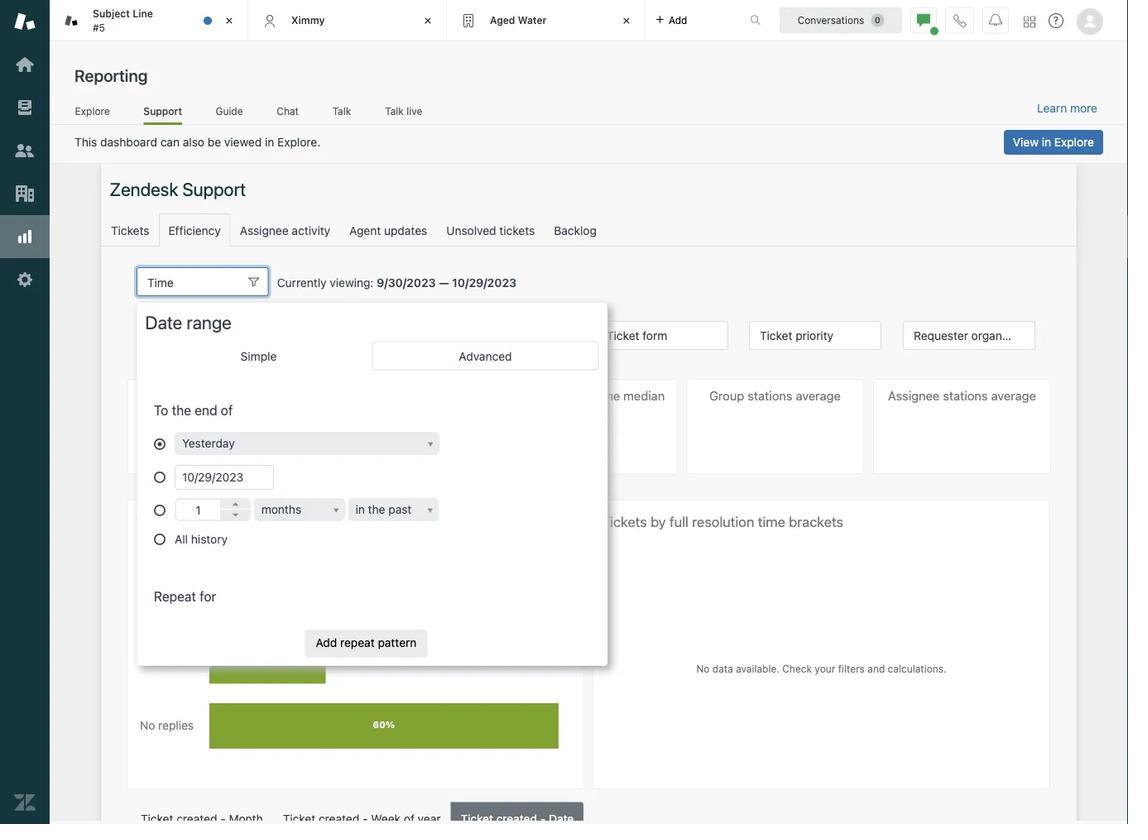 Task type: locate. For each thing, give the bounding box(es) containing it.
conversations button
[[780, 7, 903, 34]]

close image inside "tab"
[[221, 12, 238, 29]]

reporting
[[75, 65, 148, 85]]

learn more
[[1038, 101, 1098, 115]]

talk inside talk link
[[333, 105, 351, 117]]

talk right chat
[[333, 105, 351, 117]]

customers image
[[14, 140, 36, 161]]

explore
[[75, 105, 110, 117], [1055, 135, 1095, 149]]

dashboard
[[100, 135, 157, 149]]

in right view
[[1042, 135, 1052, 149]]

view in explore
[[1013, 135, 1095, 149]]

learn more link
[[1038, 101, 1098, 116]]

talk live link
[[385, 105, 423, 123]]

tabs tab list
[[50, 0, 733, 41]]

1 close image from the left
[[221, 12, 238, 29]]

talk link
[[332, 105, 352, 123]]

0 horizontal spatial close image
[[221, 12, 238, 29]]

tab
[[50, 0, 248, 41]]

1 vertical spatial explore
[[1055, 135, 1095, 149]]

2 talk from the left
[[385, 105, 404, 117]]

explore link
[[75, 105, 110, 123]]

close image left aged
[[420, 12, 436, 29]]

aged water tab
[[447, 0, 646, 41]]

talk
[[333, 105, 351, 117], [385, 105, 404, 117]]

close image
[[221, 12, 238, 29], [420, 12, 436, 29]]

in right viewed
[[265, 135, 274, 149]]

1 horizontal spatial explore
[[1055, 135, 1095, 149]]

view
[[1013, 135, 1039, 149]]

talk left the live
[[385, 105, 404, 117]]

close image left ximmy
[[221, 12, 238, 29]]

talk for talk live
[[385, 105, 404, 117]]

talk inside talk live link
[[385, 105, 404, 117]]

0 horizontal spatial explore
[[75, 105, 110, 117]]

1 horizontal spatial talk
[[385, 105, 404, 117]]

learn
[[1038, 101, 1068, 115]]

in
[[1042, 135, 1052, 149], [265, 135, 274, 149]]

ximmy tab
[[248, 0, 447, 41]]

0 horizontal spatial talk
[[333, 105, 351, 117]]

1 horizontal spatial close image
[[420, 12, 436, 29]]

1 horizontal spatial in
[[1042, 135, 1052, 149]]

support
[[144, 105, 182, 117]]

explore down learn more link
[[1055, 135, 1095, 149]]

get help image
[[1049, 13, 1064, 28]]

explore up this
[[75, 105, 110, 117]]

1 in from the left
[[1042, 135, 1052, 149]]

add button
[[646, 0, 698, 41]]

tab containing subject line
[[50, 0, 248, 41]]

button displays agent's chat status as online. image
[[918, 14, 931, 27]]

talk for talk
[[333, 105, 351, 117]]

guide
[[216, 105, 243, 117]]

talk live
[[385, 105, 423, 117]]

2 close image from the left
[[420, 12, 436, 29]]

guide link
[[215, 105, 243, 123]]

1 talk from the left
[[333, 105, 351, 117]]

chat link
[[277, 105, 299, 123]]

this
[[75, 135, 97, 149]]

0 horizontal spatial in
[[265, 135, 274, 149]]

chat
[[277, 105, 299, 117]]



Task type: describe. For each thing, give the bounding box(es) containing it.
more
[[1071, 101, 1098, 115]]

reporting image
[[14, 226, 36, 248]]

main element
[[0, 0, 50, 825]]

2 in from the left
[[265, 135, 274, 149]]

support link
[[144, 105, 182, 125]]

in inside button
[[1042, 135, 1052, 149]]

subject
[[93, 8, 130, 20]]

view in explore button
[[1004, 130, 1104, 155]]

be
[[208, 135, 221, 149]]

get started image
[[14, 54, 36, 75]]

close image
[[619, 12, 635, 29]]

zendesk products image
[[1024, 16, 1036, 28]]

water
[[518, 14, 547, 26]]

zendesk image
[[14, 792, 36, 814]]

can
[[160, 135, 180, 149]]

subject line #5
[[93, 8, 153, 33]]

explore inside button
[[1055, 135, 1095, 149]]

conversations
[[798, 14, 865, 26]]

admin image
[[14, 269, 36, 291]]

also
[[183, 135, 205, 149]]

close image inside the ximmy tab
[[420, 12, 436, 29]]

explore.
[[278, 135, 321, 149]]

add
[[669, 14, 688, 26]]

#5
[[93, 22, 105, 33]]

line
[[133, 8, 153, 20]]

organizations image
[[14, 183, 36, 205]]

this dashboard can also be viewed in explore.
[[75, 135, 321, 149]]

ximmy
[[291, 14, 325, 26]]

aged water
[[490, 14, 547, 26]]

live
[[407, 105, 423, 117]]

notifications image
[[990, 14, 1003, 27]]

views image
[[14, 97, 36, 118]]

0 vertical spatial explore
[[75, 105, 110, 117]]

viewed
[[224, 135, 262, 149]]

zendesk support image
[[14, 11, 36, 32]]

aged
[[490, 14, 515, 26]]



Task type: vqa. For each thing, say whether or not it's contained in the screenshot.
Guide
yes



